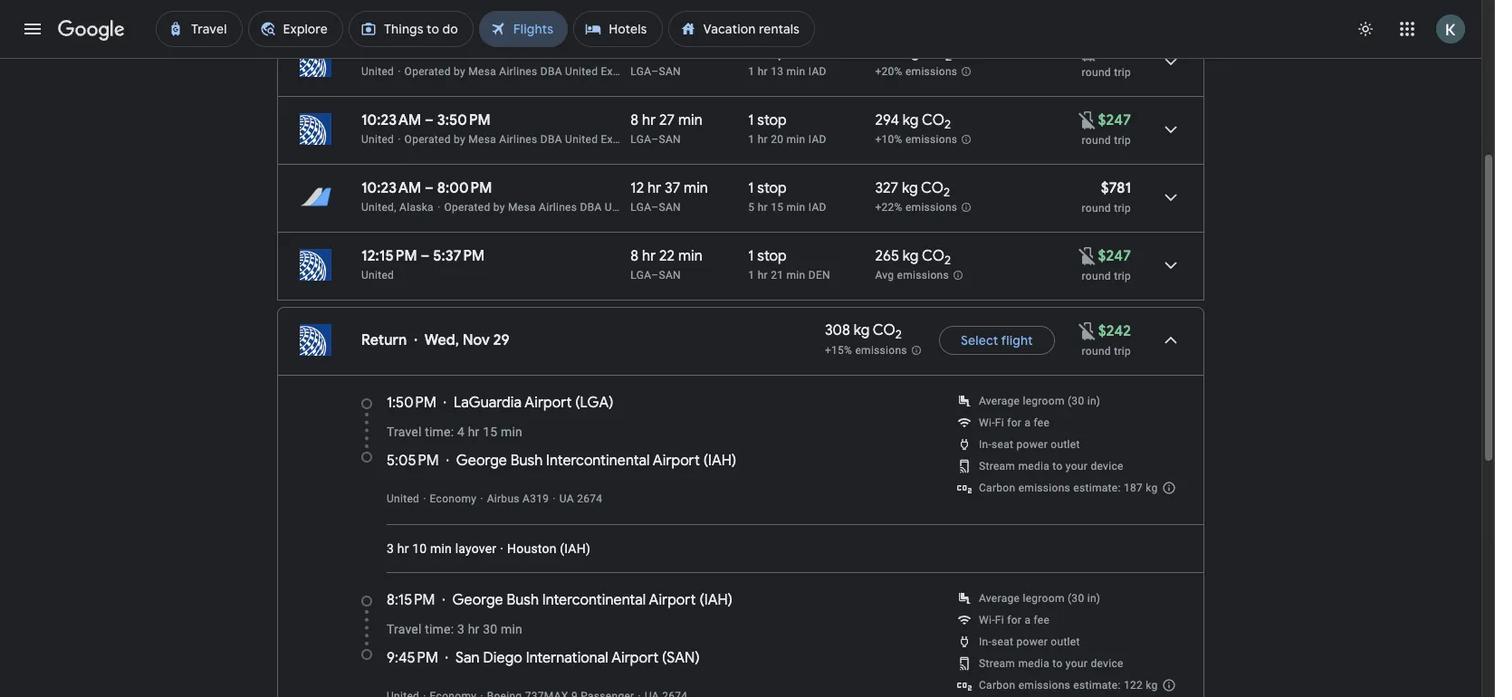 Task type: describe. For each thing, give the bounding box(es) containing it.
flight details. leaves laguardia airport at 10:23 am on wednesday, november 29 and arrives at san diego international airport at 3:50 pm on wednesday, november 29. image
[[1149, 108, 1193, 151]]

flight details. leaves laguardia airport at 12:15 pm on wednesday, november 29 and arrives at san diego international airport at 5:37 pm on wednesday, november 29. image
[[1149, 244, 1193, 287]]

average for george bush intercontinental airport ( iah )
[[979, 395, 1020, 408]]

den
[[809, 269, 830, 282]]

8 hr 27 min lga – san
[[631, 111, 703, 146]]

hr inside 1 stop 5 hr 15 min iad
[[758, 201, 768, 214]]

Departure time: 10:23 AM. text field
[[361, 111, 421, 130]]

airbus
[[487, 493, 520, 505]]

operated for 11:05 am
[[405, 65, 451, 78]]

round for 294
[[1082, 134, 1111, 147]]

time: for 5:05 pm
[[425, 425, 454, 439]]

13
[[771, 65, 784, 78]]

2 vertical spatial mesa
[[508, 201, 536, 214]]

co for 327
[[921, 179, 944, 197]]

round trip for 265
[[1082, 270, 1131, 283]]

hr inside 8 hr 22 min lga – san
[[642, 247, 656, 265]]

27
[[659, 111, 675, 130]]

3 hr 10 min layover
[[387, 542, 497, 556]]

– inside 8 hr 5 min lga – san
[[651, 65, 659, 78]]

hr inside 8 hr 27 min lga – san
[[642, 111, 656, 130]]

laguardia
[[454, 394, 522, 412]]

320 kg co 2
[[875, 43, 952, 64]]

flight
[[1001, 332, 1033, 349]]

30
[[483, 622, 497, 637]]

265
[[875, 247, 899, 265]]

5 for min
[[659, 43, 668, 62]]

– left 3:50 pm
[[425, 111, 434, 130]]

international
[[526, 649, 608, 668]]

Arrival time: 8:00 PM. text field
[[437, 179, 492, 197]]

emissions for 320
[[906, 65, 958, 78]]

lga for 8 hr 22 min
[[631, 269, 651, 282]]

min right 30
[[501, 622, 523, 637]]

1 horizontal spatial 3
[[457, 622, 465, 637]]

emissions left 122
[[1019, 679, 1071, 692]]

avg emissions
[[875, 269, 949, 282]]

by for 3:50 pm
[[454, 133, 466, 146]]

min inside 1 stop 1 hr 20 min iad
[[787, 133, 806, 146]]

mesa for 11:05 am
[[468, 65, 496, 78]]

this price for this flight doesn't include overhead bin access. if you need a carry-on bag, use the bags filter to update prices. image for $247
[[1077, 41, 1098, 63]]

united down departure time: 10:23 am. text box
[[361, 133, 394, 146]]

+15%
[[825, 344, 852, 356]]

10:23 am – 3:50 pm
[[361, 111, 491, 130]]

by for 11:05 am
[[454, 65, 466, 78]]

22
[[659, 247, 675, 265]]

8 hr 5 min lga – san
[[631, 43, 695, 78]]

in- for george bush intercontinental airport ( iah )
[[979, 438, 992, 451]]

1 inside 1 stop 5 hr 15 min iad
[[748, 179, 754, 197]]

device for san diego international airport ( san )
[[1091, 658, 1124, 670]]

san for 27
[[659, 133, 681, 146]]

iad for 320
[[809, 65, 827, 78]]

hr left 30
[[468, 622, 480, 637]]

return
[[361, 331, 407, 350]]

wed, nov 29
[[425, 331, 510, 350]]

fee for george bush intercontinental airport ( iah )
[[1034, 417, 1050, 429]]

6 1 from the top
[[748, 247, 754, 265]]

308 kg co 2
[[825, 322, 902, 343]]

united,
[[361, 201, 397, 214]]

united left 8 hr 27 min lga – san
[[565, 133, 598, 146]]

$242
[[1098, 322, 1131, 341]]

294
[[875, 111, 899, 130]]

round trip for 320
[[1082, 66, 1131, 79]]

2 vertical spatial operated by mesa airlines dba united express
[[444, 201, 681, 214]]

– right '6:00 am'
[[421, 43, 430, 62]]

united left 8 hr 5 min lga – san
[[565, 65, 598, 78]]

this price for this flight doesn't include overhead bin access. if you need a carry-on bag, use the bags filter to update prices. image for $242
[[1077, 320, 1098, 342]]

operated by mesa airlines dba united express for 11:05 am
[[405, 65, 641, 78]]

5 trip from the top
[[1114, 345, 1131, 358]]

1 stop 1 hr 20 min iad
[[748, 111, 827, 146]]

stop for 8 hr 22 min
[[757, 247, 787, 265]]

round for 320
[[1082, 66, 1111, 79]]

11:05 am
[[433, 43, 492, 62]]

total duration 8 hr 5 min. element
[[631, 43, 748, 64]]

carbon emissions estimate: 122 kg
[[979, 679, 1158, 692]]

mesa for 3:50 pm
[[468, 133, 496, 146]]

min inside the 12 hr 37 min lga – san
[[684, 179, 708, 197]]

min inside 8 hr 22 min lga – san
[[678, 247, 703, 265]]

Departure time: 1:50 PM. text field
[[387, 394, 436, 412]]

187
[[1124, 482, 1143, 495]]

37
[[665, 179, 680, 197]]

) for 5:05 pm
[[732, 452, 737, 470]]

avg
[[875, 269, 894, 282]]

travel for 8:15 pm
[[387, 622, 422, 637]]

2 for 320
[[946, 49, 952, 64]]

airport for 8:15 pm
[[649, 591, 696, 610]]

min down laguardia airport ( lga )
[[501, 425, 523, 439]]

Arrival time: 5:05 PM. text field
[[387, 452, 439, 470]]

stream media to your device for san diego international airport ( san )
[[979, 658, 1124, 670]]

– up alaska
[[425, 179, 434, 197]]

express for 8 hr 27 min
[[601, 133, 641, 146]]

ua
[[560, 493, 574, 505]]

1 stop flight. element for 8 hr 27 min
[[748, 111, 787, 132]]

$247 for 265
[[1098, 247, 1131, 265]]

select flight
[[961, 332, 1033, 349]]

kg right 122
[[1146, 679, 1158, 692]]

0 horizontal spatial 3
[[387, 542, 394, 556]]

fi for george bush intercontinental airport ( iah )
[[995, 417, 1004, 429]]

2674
[[577, 493, 603, 505]]

hr inside 1 stop 1 hr 20 min iad
[[758, 133, 768, 146]]

total duration 8 hr 22 min. element
[[631, 247, 748, 268]]

average for san diego international airport ( san )
[[979, 592, 1020, 605]]

+10% emissions
[[875, 133, 958, 146]]

ua 2674
[[560, 493, 603, 505]]

242 US dollars text field
[[1098, 322, 1131, 341]]

8:00 pm
[[437, 179, 492, 197]]

1 stop flight. element for 12 hr 37 min
[[748, 179, 787, 200]]

9:45 pm
[[387, 649, 438, 668]]

change appearance image
[[1344, 7, 1388, 51]]

trip for 265
[[1114, 270, 1131, 283]]

$781 round trip
[[1082, 179, 1131, 215]]

327
[[875, 179, 899, 197]]

seat for george bush intercontinental airport ( iah )
[[992, 438, 1014, 451]]

outlet for san diego international airport ( san )
[[1051, 636, 1080, 648]]

houston ( iah )
[[507, 542, 591, 556]]

min inside 1 stop 1 hr 13 min iad
[[787, 65, 806, 78]]

airport for 5:05 pm
[[653, 452, 700, 470]]

+20% emissions
[[875, 65, 958, 78]]

layover (1 of 1) is a 1 hr 20 min layover at dulles international airport in washington. element
[[748, 132, 866, 147]]

united down the departure time: 6:00 am. text box
[[361, 65, 394, 78]]

247 US dollars text field
[[1098, 111, 1131, 130]]

2 vertical spatial express
[[641, 201, 681, 214]]

+22% emissions
[[875, 201, 958, 214]]

in-seat power outlet for george bush intercontinental airport ( iah )
[[979, 438, 1080, 451]]

co for 308
[[873, 322, 896, 340]]

8:15 pm
[[387, 591, 435, 610]]

operated for 3:50 pm
[[405, 133, 451, 146]]

10:23 am for 10:23 am – 8:00 pm
[[361, 179, 421, 197]]

seat for san diego international airport ( san )
[[992, 636, 1014, 648]]

this price for this flight doesn't include overhead bin access. if you need a carry-on bag, use the bags filter to update prices. image for 265
[[1077, 245, 1098, 267]]

airlines for 11:05 am
[[499, 65, 538, 78]]

+10%
[[875, 133, 903, 146]]

airbus a319
[[487, 493, 549, 505]]

houston
[[507, 542, 557, 556]]

$781
[[1101, 179, 1131, 197]]

stop for 8 hr 27 min
[[757, 111, 787, 130]]

+22%
[[875, 201, 903, 214]]

legroom for george bush intercontinental airport ( iah )
[[1023, 395, 1065, 408]]

a for george bush intercontinental airport ( iah )
[[1025, 417, 1031, 429]]

kg right 187
[[1146, 482, 1158, 495]]

intercontinental for 8:15 pm
[[542, 591, 646, 610]]

power for george bush intercontinental airport ( iah )
[[1017, 438, 1048, 451]]

2 for 265
[[945, 253, 951, 268]]

265 kg co 2
[[875, 247, 951, 268]]

wi-fi for a fee for george bush intercontinental airport ( iah )
[[979, 417, 1050, 429]]

san diego international airport ( san )
[[455, 649, 700, 668]]

Departure time: 12:15 PM. text field
[[361, 247, 417, 265]]

– inside the 12 hr 37 min lga – san
[[651, 201, 659, 214]]

12:15 pm – 5:37 pm united
[[361, 247, 485, 282]]

flight details. leaves laguardia airport at 10:23 am on wednesday, november 29 and arrives at san diego international airport at 8:00 pm on wednesday, november 29. image
[[1149, 176, 1193, 219]]

san
[[455, 649, 480, 668]]

Arrival time: 3:50 PM. text field
[[437, 111, 491, 130]]

co for 265
[[922, 247, 945, 265]]

iah for 5:05 pm
[[708, 452, 732, 470]]

wi-fi for a fee for san diego international airport ( san )
[[979, 614, 1050, 627]]

san for 5
[[659, 65, 681, 78]]

travel time: 3 hr 30 min
[[387, 622, 523, 637]]

320
[[875, 43, 900, 62]]

travel time: 4 hr 15 min
[[387, 425, 523, 439]]

in- for san diego international airport ( san )
[[979, 636, 992, 648]]

emissions for 308
[[855, 344, 907, 356]]

2 for 308
[[896, 328, 902, 343]]

247 US dollars text field
[[1098, 43, 1131, 62]]

8 for 8 hr 5 min
[[631, 43, 639, 62]]

) for 8:15 pm
[[728, 591, 733, 610]]

a319
[[523, 493, 549, 505]]

Arrival time: 5:37 PM. text field
[[433, 247, 485, 265]]

stop for 12 hr 37 min
[[757, 179, 787, 197]]

( for 5:05 pm
[[703, 452, 708, 470]]

5:37 pm
[[433, 247, 485, 265]]

1 stop 1 hr 21 min den
[[748, 247, 830, 282]]

12
[[631, 179, 644, 197]]

10
[[412, 542, 427, 556]]

308
[[825, 322, 850, 340]]

7 1 from the top
[[748, 269, 755, 282]]

min inside 8 hr 5 min lga – san
[[671, 43, 695, 62]]

8 hr 22 min lga – san
[[631, 247, 703, 282]]

781 US dollars text field
[[1101, 179, 1131, 197]]

Arrival time: 9:45 PM. text field
[[387, 649, 438, 668]]

to for george bush intercontinental airport ( iah )
[[1053, 460, 1063, 473]]

hr left 10 at the bottom
[[397, 542, 409, 556]]

leaves laguardia airport at 6:00 am on wednesday, november 29 and arrives at san diego international airport at 11:05 am on wednesday, november 29. element
[[361, 43, 492, 62]]

4
[[457, 425, 465, 439]]

2 vertical spatial by
[[493, 201, 505, 214]]

total duration 12 hr 37 min. element
[[631, 179, 748, 200]]



Task type: vqa. For each thing, say whether or not it's contained in the screenshot.
SAN corresponding to 37
yes



Task type: locate. For each thing, give the bounding box(es) containing it.
2 your from the top
[[1066, 658, 1088, 670]]

2 vertical spatial 8
[[631, 247, 639, 265]]

leaves laguardia airport at 10:23 am on wednesday, november 29 and arrives at san diego international airport at 3:50 pm on wednesday, november 29. element
[[361, 111, 491, 130]]

+15% emissions
[[825, 344, 907, 356]]

round for 265
[[1082, 270, 1111, 283]]

2 for from the top
[[1007, 614, 1022, 627]]

3 trip from the top
[[1114, 202, 1131, 215]]

2 wi- from the top
[[979, 614, 995, 627]]

intercontinental
[[546, 452, 650, 470], [542, 591, 646, 610]]

2 media from the top
[[1018, 658, 1050, 670]]

kg inside 294 kg co 2
[[903, 111, 919, 130]]

time: for 9:45 pm
[[425, 622, 454, 637]]

alaska
[[399, 201, 434, 214]]

device
[[1091, 460, 1124, 473], [1091, 658, 1124, 670]]

0 vertical spatial $247
[[1098, 43, 1131, 62]]

media for san diego international airport ( san )
[[1018, 658, 1050, 670]]

2 iad from the top
[[809, 133, 827, 146]]

0 vertical spatial power
[[1017, 438, 1048, 451]]

co up +10% emissions
[[922, 111, 945, 130]]

$247 for 294
[[1098, 111, 1131, 130]]

iad inside 1 stop 1 hr 20 min iad
[[809, 133, 827, 146]]

hr left 21
[[758, 269, 768, 282]]

1 stream media to your device from the top
[[979, 460, 1124, 473]]

intercontinental for 5:05 pm
[[546, 452, 650, 470]]

1 vertical spatial seat
[[992, 636, 1014, 648]]

leaves laguardia airport at 10:23 am on wednesday, november 29 and arrives at san diego international airport at 8:00 pm on wednesday, november 29. element
[[361, 179, 492, 197]]

 image
[[500, 542, 504, 556]]

min
[[671, 43, 695, 62], [787, 65, 806, 78], [678, 111, 703, 130], [787, 133, 806, 146], [684, 179, 708, 197], [787, 201, 806, 214], [678, 247, 703, 265], [787, 269, 806, 282], [501, 425, 523, 439], [430, 542, 452, 556], [501, 622, 523, 637]]

trip
[[1114, 66, 1131, 79], [1114, 134, 1131, 147], [1114, 202, 1131, 215], [1114, 270, 1131, 283], [1114, 345, 1131, 358]]

2 vertical spatial operated
[[444, 201, 490, 214]]

2 in- from the top
[[979, 636, 992, 648]]

trip down $247 text box
[[1114, 134, 1131, 147]]

1 10:23 am from the top
[[361, 111, 421, 130]]

2 vertical spatial iad
[[809, 201, 827, 214]]

lga inside 8 hr 22 min lga – san
[[631, 269, 651, 282]]

power for san diego international airport ( san )
[[1017, 636, 1048, 648]]

122
[[1124, 679, 1143, 692]]

power
[[1017, 438, 1048, 451], [1017, 636, 1048, 648]]

layover (1 of 1) is a 5 hr 15 min layover at dulles international airport in washington. element
[[748, 200, 866, 215]]

hr inside 1 stop 1 hr 21 min den
[[758, 269, 768, 282]]

in-seat power outlet for san diego international airport ( san )
[[979, 636, 1080, 648]]

1 stop 1 hr 13 min iad
[[748, 43, 827, 78]]

device for george bush intercontinental airport ( iah )
[[1091, 460, 1124, 473]]

0 vertical spatial in-seat power outlet
[[979, 438, 1080, 451]]

lga inside 8 hr 5 min lga – san
[[631, 65, 651, 78]]

$247 for 320
[[1098, 43, 1131, 62]]

1 media from the top
[[1018, 460, 1050, 473]]

min right 37
[[684, 179, 708, 197]]

2 1 stop flight. element from the top
[[748, 111, 787, 132]]

0 vertical spatial bush
[[511, 452, 543, 470]]

your for san diego international airport ( san )
[[1066, 658, 1088, 670]]

co for 294
[[922, 111, 945, 130]]

co up +22% emissions
[[921, 179, 944, 197]]

kg up +22% emissions
[[902, 179, 918, 197]]

george
[[456, 452, 507, 470], [452, 591, 503, 610]]

1 left 20
[[748, 133, 755, 146]]

1 vertical spatial stream media to your device
[[979, 658, 1124, 670]]

bush for 8:15 pm
[[507, 591, 539, 610]]

co inside 320 kg co 2
[[923, 43, 946, 62]]

3 8 from the top
[[631, 247, 639, 265]]

2 time: from the top
[[425, 622, 454, 637]]

power up carbon emissions estimate: 122 kilograms element
[[1017, 636, 1048, 648]]

dba
[[540, 65, 562, 78], [540, 133, 562, 146], [580, 201, 602, 214]]

emissions left 187
[[1019, 482, 1071, 495]]

10:23 am up united, alaska
[[361, 179, 421, 197]]

3:50 pm
[[437, 111, 491, 130]]

kg for 327
[[902, 179, 918, 197]]

1 $247 from the top
[[1098, 43, 1131, 62]]

bush up airbus a319
[[511, 452, 543, 470]]

4 round trip from the top
[[1082, 345, 1131, 358]]

2 power from the top
[[1017, 636, 1048, 648]]

2 carbon from the top
[[979, 679, 1016, 692]]

3 $247 from the top
[[1098, 247, 1131, 265]]

iah
[[708, 452, 732, 470], [564, 542, 586, 556], [704, 591, 728, 610]]

san inside the 12 hr 37 min lga – san
[[659, 201, 681, 214]]

1 to from the top
[[1053, 460, 1063, 473]]

1 round trip from the top
[[1082, 66, 1131, 79]]

1 1 from the top
[[748, 43, 754, 62]]

min right 13
[[787, 65, 806, 78]]

2 8 from the top
[[631, 111, 639, 130]]

your up "carbon emissions estimate: 122 kg"
[[1066, 658, 1088, 670]]

to
[[1053, 460, 1063, 473], [1053, 658, 1063, 670]]

george bush intercontinental airport ( iah ) for 8:15 pm
[[452, 591, 733, 610]]

san for 37
[[659, 201, 681, 214]]

2 this price for this flight doesn't include overhead bin access. if you need a carry-on bag, use the bags filter to update prices. image from the top
[[1077, 245, 1098, 267]]

stop inside 1 stop 5 hr 15 min iad
[[757, 179, 787, 197]]

1 vertical spatial express
[[601, 133, 641, 146]]

Departure time: 6:00 AM. text field
[[361, 43, 417, 62]]

co inside 327 kg co 2
[[921, 179, 944, 197]]

economy
[[430, 493, 477, 505]]

0 vertical spatial 10:23 am
[[361, 111, 421, 130]]

express for 8 hr 5 min
[[601, 65, 641, 78]]

carbon emissions estimate: 122 kilograms element
[[979, 679, 1158, 692]]

airlines for 3:50 pm
[[499, 133, 538, 146]]

$247 left flight details. leaves laguardia airport at 12:15 pm on wednesday, november 29 and arrives at san diego international airport at 5:37 pm on wednesday, november 29. icon
[[1098, 247, 1131, 265]]

2 fee from the top
[[1034, 614, 1050, 627]]

0 horizontal spatial 15
[[483, 425, 497, 439]]

hr right 4
[[468, 425, 480, 439]]

min inside 1 stop 5 hr 15 min iad
[[787, 201, 806, 214]]

estimate:
[[1074, 482, 1121, 495], [1074, 679, 1121, 692]]

$247
[[1098, 43, 1131, 62], [1098, 111, 1131, 130], [1098, 247, 1131, 265]]

1 vertical spatial 8
[[631, 111, 639, 130]]

4 stop from the top
[[757, 247, 787, 265]]

1 left 21
[[748, 269, 755, 282]]

0 vertical spatial wi-
[[979, 417, 995, 429]]

legroom for san diego international airport ( san )
[[1023, 592, 1065, 605]]

1 fi from the top
[[995, 417, 1004, 429]]

1 in-seat power outlet from the top
[[979, 438, 1080, 451]]

2 in-seat power outlet from the top
[[979, 636, 1080, 648]]

0 vertical spatial outlet
[[1051, 438, 1080, 451]]

2 vertical spatial iah
[[704, 591, 728, 610]]

co inside 294 kg co 2
[[922, 111, 945, 130]]

stream media to your device for george bush intercontinental airport ( iah )
[[979, 460, 1124, 473]]

2 10:23 am from the top
[[361, 179, 421, 197]]

bush down houston
[[507, 591, 539, 610]]

round trip down 247 us dollars text box
[[1082, 270, 1131, 283]]

average legroom (30 in)
[[979, 395, 1101, 408], [979, 592, 1101, 605]]

in) for san diego international airport ( san )
[[1088, 592, 1101, 605]]

1 vertical spatial wi-
[[979, 614, 995, 627]]

15 for stop
[[771, 201, 784, 214]]

+20%
[[875, 65, 903, 78]]

min inside 8 hr 27 min lga – san
[[678, 111, 703, 130]]

lga inside the 12 hr 37 min lga – san
[[631, 201, 651, 214]]

trip for 294
[[1114, 134, 1131, 147]]

main menu image
[[22, 18, 43, 40]]

2 inside 294 kg co 2
[[945, 117, 951, 132]]

2 round from the top
[[1082, 134, 1111, 147]]

2 up avg emissions
[[945, 253, 951, 268]]

2 up +20% emissions
[[946, 49, 952, 64]]

1 vertical spatial time:
[[425, 622, 454, 637]]

2 wi-fi for a fee from the top
[[979, 614, 1050, 627]]

1 vertical spatial device
[[1091, 658, 1124, 670]]

0 vertical spatial in)
[[1088, 395, 1101, 408]]

round inside $781 round trip
[[1082, 202, 1111, 215]]

in-
[[979, 438, 992, 451], [979, 636, 992, 648]]

0 vertical spatial to
[[1053, 460, 1063, 473]]

1 vertical spatial wi-fi for a fee
[[979, 614, 1050, 627]]

wed,
[[425, 331, 459, 350]]

1 vertical spatial media
[[1018, 658, 1050, 670]]

travel down the 1:50 pm text field in the left bottom of the page
[[387, 425, 422, 439]]

3 1 stop flight. element from the top
[[748, 179, 787, 200]]

2 stop from the top
[[757, 111, 787, 130]]

stop for 8 hr 5 min
[[757, 43, 787, 62]]

5:05 pm
[[387, 452, 439, 470]]

1 for from the top
[[1007, 417, 1022, 429]]

1 vertical spatial iad
[[809, 133, 827, 146]]

carbon for george bush intercontinental airport ( iah )
[[979, 482, 1016, 495]]

san inside 8 hr 27 min lga – san
[[659, 133, 681, 146]]

0 vertical spatial 3
[[387, 542, 394, 556]]

2 $247 from the top
[[1098, 111, 1131, 130]]

united, alaska
[[361, 201, 434, 214]]

your for george bush intercontinental airport ( iah )
[[1066, 460, 1088, 473]]

emissions
[[906, 65, 958, 78], [906, 133, 958, 146], [906, 201, 958, 214], [897, 269, 949, 282], [855, 344, 907, 356], [1019, 482, 1071, 495], [1019, 679, 1071, 692]]

average legroom (30 in) for san diego international airport ( san )
[[979, 592, 1101, 605]]

intercontinental up san diego international airport ( san )
[[542, 591, 646, 610]]

stop up layover (1 of 1) is a 5 hr 15 min layover at dulles international airport in washington. element
[[757, 179, 787, 197]]

1 vertical spatial operated by mesa airlines dba united express
[[405, 133, 641, 146]]

247 US dollars text field
[[1098, 247, 1131, 265]]

operated down 6:00 am – 11:05 am in the top left of the page
[[405, 65, 451, 78]]

operated down 10:23 am – 3:50 pm
[[405, 133, 451, 146]]

1
[[748, 43, 754, 62], [748, 65, 755, 78], [748, 111, 754, 130], [748, 133, 755, 146], [748, 179, 754, 197], [748, 247, 754, 265], [748, 269, 755, 282]]

1:50 pm
[[387, 394, 436, 412]]

1 vertical spatial bush
[[507, 591, 539, 610]]

hr
[[642, 43, 656, 62], [758, 65, 768, 78], [642, 111, 656, 130], [758, 133, 768, 146], [648, 179, 661, 197], [758, 201, 768, 214], [642, 247, 656, 265], [758, 269, 768, 282], [468, 425, 480, 439], [397, 542, 409, 556], [468, 622, 480, 637]]

round down 781 us dollars text field
[[1082, 202, 1111, 215]]

2 a from the top
[[1025, 614, 1031, 627]]

15 for time:
[[483, 425, 497, 439]]

8 for 8 hr 22 min
[[631, 247, 639, 265]]

8 left 22
[[631, 247, 639, 265]]

1 vertical spatial carbon
[[979, 679, 1016, 692]]

1 8 from the top
[[631, 43, 639, 62]]

total duration 8 hr 27 min. element
[[631, 111, 748, 132]]

emissions down 294 kg co 2 at the right top of page
[[906, 133, 958, 146]]

1 vertical spatial legroom
[[1023, 592, 1065, 605]]

5
[[659, 43, 668, 62], [748, 201, 755, 214]]

layover (1 of 1) is a 1 hr 21 min layover at denver international airport in denver. element
[[748, 268, 866, 283]]

flight details. leaves laguardia airport at 6:00 am on wednesday, november 29 and arrives at san diego international airport at 11:05 am on wednesday, november 29. image
[[1149, 40, 1193, 83]]

0 vertical spatial device
[[1091, 460, 1124, 473]]

express up 12
[[601, 133, 641, 146]]

min right 20
[[787, 133, 806, 146]]

dba for 6:00 am – 11:05 am
[[540, 65, 562, 78]]

round trip
[[1082, 66, 1131, 79], [1082, 134, 1131, 147], [1082, 270, 1131, 283], [1082, 345, 1131, 358]]

1 vertical spatial fee
[[1034, 614, 1050, 627]]

2 outlet from the top
[[1051, 636, 1080, 648]]

0 vertical spatial (30
[[1068, 395, 1085, 408]]

2 legroom from the top
[[1023, 592, 1065, 605]]

outlet
[[1051, 438, 1080, 451], [1051, 636, 1080, 648]]

1 vertical spatial airlines
[[499, 133, 538, 146]]

lga for 8 hr 5 min
[[631, 65, 651, 78]]

8 for 8 hr 27 min
[[631, 111, 639, 130]]

stream media to your device up "carbon emissions estimate: 122 kg"
[[979, 658, 1124, 670]]

round down $247 text box
[[1082, 134, 1111, 147]]

lga inside 8 hr 27 min lga – san
[[631, 133, 651, 146]]

1 vertical spatial this price for this flight doesn't include overhead bin access. if you need a carry-on bag, use the bags filter to update prices. image
[[1077, 320, 1098, 342]]

15
[[771, 201, 784, 214], [483, 425, 497, 439]]

a up carbon emissions estimate: 122 kilograms element
[[1025, 614, 1031, 627]]

1 round from the top
[[1082, 66, 1111, 79]]

operated by mesa airlines dba united express
[[405, 65, 641, 78], [405, 133, 641, 146], [444, 201, 681, 214]]

kg up +15% emissions
[[854, 322, 870, 340]]

kg inside 308 kg co 2
[[854, 322, 870, 340]]

3
[[387, 542, 394, 556], [457, 622, 465, 637]]

kg inside 320 kg co 2
[[904, 43, 920, 62]]

2 trip from the top
[[1114, 134, 1131, 147]]

travel down 8:15 pm
[[387, 622, 422, 637]]

stop inside 1 stop 1 hr 21 min den
[[757, 247, 787, 265]]

1 vertical spatial in-seat power outlet
[[979, 636, 1080, 648]]

0 vertical spatial your
[[1066, 460, 1088, 473]]

1 average from the top
[[979, 395, 1020, 408]]

1 in- from the top
[[979, 438, 992, 451]]

3 round from the top
[[1082, 202, 1111, 215]]

1 vertical spatial by
[[454, 133, 466, 146]]

1 vertical spatial power
[[1017, 636, 1048, 648]]

1 vertical spatial fi
[[995, 614, 1004, 627]]

stream media to your device
[[979, 460, 1124, 473], [979, 658, 1124, 670]]

power up carbon emissions estimate: 187 kilograms "element"
[[1017, 438, 1048, 451]]

hr left 27
[[642, 111, 656, 130]]

san inside 8 hr 22 min lga – san
[[659, 269, 681, 282]]

iah for 8:15 pm
[[704, 591, 728, 610]]

kg inside 265 kg co 2
[[903, 247, 919, 265]]

0 vertical spatial by
[[454, 65, 466, 78]]

min right 27
[[678, 111, 703, 130]]

outlet for george bush intercontinental airport ( iah )
[[1051, 438, 1080, 451]]

( for 8:15 pm
[[700, 591, 704, 610]]

1 wi-fi for a fee from the top
[[979, 417, 1050, 429]]

hr inside 8 hr 5 min lga – san
[[642, 43, 656, 62]]

2 to from the top
[[1053, 658, 1063, 670]]

2 estimate: from the top
[[1074, 679, 1121, 692]]

2 vertical spatial dba
[[580, 201, 602, 214]]

1 outlet from the top
[[1051, 438, 1080, 451]]

10:23 am – 8:00 pm
[[361, 179, 492, 197]]

0 vertical spatial fi
[[995, 417, 1004, 429]]

6:00 am
[[361, 43, 417, 62]]

1 vertical spatial intercontinental
[[542, 591, 646, 610]]

2 inside 308 kg co 2
[[896, 328, 902, 343]]

a
[[1025, 417, 1031, 429], [1025, 614, 1031, 627]]

this price for this flight doesn't include overhead bin access. if you need a carry-on bag, use the bags filter to update prices. image
[[1077, 109, 1098, 131], [1077, 245, 1098, 267]]

0 vertical spatial average
[[979, 395, 1020, 408]]

1 time: from the top
[[425, 425, 454, 439]]

wi- for san diego international airport ( san )
[[979, 614, 995, 627]]

co for 320
[[923, 43, 946, 62]]

294 kg co 2
[[875, 111, 951, 132]]

4 round from the top
[[1082, 270, 1111, 283]]

2 travel from the top
[[387, 622, 422, 637]]

hr up 1 stop 1 hr 21 min den
[[758, 201, 768, 214]]

8 inside 8 hr 22 min lga – san
[[631, 247, 639, 265]]

1 estimate: from the top
[[1074, 482, 1121, 495]]

15 inside 1 stop 5 hr 15 min iad
[[771, 201, 784, 214]]

– inside 8 hr 27 min lga – san
[[651, 133, 659, 146]]

united down 12
[[605, 201, 638, 214]]

1 vertical spatial dba
[[540, 133, 562, 146]]

1 vertical spatial stream
[[979, 658, 1016, 670]]

1 iad from the top
[[809, 65, 827, 78]]

0 vertical spatial intercontinental
[[546, 452, 650, 470]]

stop
[[757, 43, 787, 62], [757, 111, 787, 130], [757, 179, 787, 197], [757, 247, 787, 265]]

device up carbon emissions estimate: 187 kilograms "element"
[[1091, 460, 1124, 473]]

2 in) from the top
[[1088, 592, 1101, 605]]

hr inside the 12 hr 37 min lga – san
[[648, 179, 661, 197]]

1 this price for this flight doesn't include overhead bin access. if you need a carry-on bag, use the bags filter to update prices. image from the top
[[1077, 109, 1098, 131]]

emissions for 327
[[906, 201, 958, 214]]

co up avg emissions
[[922, 247, 945, 265]]

12 hr 37 min lga – san
[[631, 179, 708, 214]]

kg up +20% emissions
[[904, 43, 920, 62]]

10:23 am
[[361, 111, 421, 130], [361, 179, 421, 197]]

wi-fi for a fee down flight
[[979, 417, 1050, 429]]

1 vertical spatial your
[[1066, 658, 1088, 670]]

for down flight
[[1007, 417, 1022, 429]]

1 vertical spatial in)
[[1088, 592, 1101, 605]]

a for san diego international airport ( san )
[[1025, 614, 1031, 627]]

san inside 8 hr 5 min lga – san
[[659, 65, 681, 78]]

– inside 12:15 pm – 5:37 pm united
[[421, 247, 430, 265]]

outlet up "carbon emissions estimate: 122 kg"
[[1051, 636, 1080, 648]]

8 left 27
[[631, 111, 639, 130]]

george down 4
[[456, 452, 507, 470]]

1 1 stop flight. element from the top
[[748, 43, 787, 64]]

george up 30
[[452, 591, 503, 610]]

8
[[631, 43, 639, 62], [631, 111, 639, 130], [631, 247, 639, 265]]

2 vertical spatial airlines
[[539, 201, 577, 214]]

15 down "laguardia" at left
[[483, 425, 497, 439]]

0 vertical spatial travel
[[387, 425, 422, 439]]

travel for 1:50 pm
[[387, 425, 422, 439]]

1 vertical spatial (30
[[1068, 592, 1085, 605]]

1 up layover (1 of 1) is a 1 hr 21 min layover at denver international airport in denver. element
[[748, 247, 754, 265]]

5 inside 1 stop 5 hr 15 min iad
[[748, 201, 755, 214]]

1 stop flight. element for 8 hr 22 min
[[748, 247, 787, 268]]

diego
[[483, 649, 522, 668]]

fee up carbon emissions estimate: 122 kilograms element
[[1034, 614, 1050, 627]]

5 1 from the top
[[748, 179, 754, 197]]

5 round from the top
[[1082, 345, 1111, 358]]

to up "carbon emissions estimate: 122 kg"
[[1053, 658, 1063, 670]]

1 stop from the top
[[757, 43, 787, 62]]

8 up 8 hr 27 min lga – san
[[631, 43, 639, 62]]

1 vertical spatial 3
[[457, 622, 465, 637]]

1 vertical spatial 5
[[748, 201, 755, 214]]

 image
[[437, 201, 441, 214]]

0 vertical spatial stream
[[979, 460, 1016, 473]]

trip inside $781 round trip
[[1114, 202, 1131, 215]]

1 vertical spatial operated
[[405, 133, 451, 146]]

round down $247 text field
[[1082, 66, 1111, 79]]

leaves laguardia airport at 12:15 pm on wednesday, november 29 and arrives at san diego international airport at 5:37 pm on wednesday, november 29. element
[[361, 247, 485, 265]]

co up +15% emissions
[[873, 322, 896, 340]]

seat up carbon emissions estimate: 122 kilograms element
[[992, 636, 1014, 648]]

estimate: left 187
[[1074, 482, 1121, 495]]

0 horizontal spatial 5
[[659, 43, 668, 62]]

stop inside 1 stop 1 hr 13 min iad
[[757, 43, 787, 62]]

emissions down 320 kg co 2
[[906, 65, 958, 78]]

) for 9:45 pm
[[695, 649, 700, 668]]

0 vertical spatial dba
[[540, 65, 562, 78]]

for for george bush intercontinental airport ( iah )
[[1007, 417, 1022, 429]]

1 vertical spatial 15
[[483, 425, 497, 439]]

carbon emissions estimate: 187 kilograms element
[[979, 482, 1158, 495]]

san for 22
[[659, 269, 681, 282]]

15 up 1 stop 1 hr 21 min den
[[771, 201, 784, 214]]

1 a from the top
[[1025, 417, 1031, 429]]

2 inside 265 kg co 2
[[945, 253, 951, 268]]

lga for 8 hr 27 min
[[631, 133, 651, 146]]

trip down 247 us dollars text box
[[1114, 270, 1131, 283]]

2 1 from the top
[[748, 65, 755, 78]]

fi
[[995, 417, 1004, 429], [995, 614, 1004, 627]]

3 left 30
[[457, 622, 465, 637]]

0 vertical spatial operated by mesa airlines dba united express
[[405, 65, 641, 78]]

kg for 320
[[904, 43, 920, 62]]

2 device from the top
[[1091, 658, 1124, 670]]

trip for 320
[[1114, 66, 1131, 79]]

0 vertical spatial express
[[601, 65, 641, 78]]

kg inside 327 kg co 2
[[902, 179, 918, 197]]

seat
[[992, 438, 1014, 451], [992, 636, 1014, 648]]

device up carbon emissions estimate: 122 kilograms element
[[1091, 658, 1124, 670]]

media
[[1018, 460, 1050, 473], [1018, 658, 1050, 670]]

this price for this flight doesn't include overhead bin access. if you need a carry-on bag, use the bags filter to update prices. image
[[1077, 41, 1098, 63], [1077, 320, 1098, 342]]

– down total duration 8 hr 22 min. element
[[651, 269, 659, 282]]

0 vertical spatial for
[[1007, 417, 1022, 429]]

1 this price for this flight doesn't include overhead bin access. if you need a carry-on bag, use the bags filter to update prices. image from the top
[[1077, 41, 1098, 63]]

wi-fi for a fee up carbon emissions estimate: 122 kilograms element
[[979, 614, 1050, 627]]

$247 left flight details. leaves laguardia airport at 6:00 am on wednesday, november 29 and arrives at san diego international airport at 11:05 am on wednesday, november 29. icon
[[1098, 43, 1131, 62]]

co inside 308 kg co 2
[[873, 322, 896, 340]]

layover (1 of 1) is a 1 hr 13 min layover at dulles international airport in washington. element
[[748, 64, 866, 79]]

2 seat from the top
[[992, 636, 1014, 648]]

intercontinental up 2674
[[546, 452, 650, 470]]

1 vertical spatial a
[[1025, 614, 1031, 627]]

1 fee from the top
[[1034, 417, 1050, 429]]

3 iad from the top
[[809, 201, 827, 214]]

airport for 9:45 pm
[[611, 649, 659, 668]]

1 vertical spatial average legroom (30 in)
[[979, 592, 1101, 605]]

Departure time: 10:23 AM. text field
[[361, 179, 421, 197]]

0 vertical spatial operated
[[405, 65, 451, 78]]

0 vertical spatial 5
[[659, 43, 668, 62]]

1 vertical spatial iah
[[564, 542, 586, 556]]

10:23 am for 10:23 am – 3:50 pm
[[361, 111, 421, 130]]

Arrival time: 11:05 AM. text field
[[433, 43, 492, 62]]

1 (30 from the top
[[1068, 395, 1085, 408]]

2 average legroom (30 in) from the top
[[979, 592, 1101, 605]]

laguardia airport ( lga )
[[454, 394, 614, 412]]

2 (30 from the top
[[1068, 592, 1085, 605]]

iad for 294
[[809, 133, 827, 146]]

stop up 21
[[757, 247, 787, 265]]

0 vertical spatial this price for this flight doesn't include overhead bin access. if you need a carry-on bag, use the bags filter to update prices. image
[[1077, 41, 1098, 63]]

this price for this flight doesn't include overhead bin access. if you need a carry-on bag, use the bags filter to update prices. image for 294
[[1077, 109, 1098, 131]]

operated by mesa airlines dba united express for 3:50 pm
[[405, 133, 641, 146]]

time:
[[425, 425, 454, 439], [425, 622, 454, 637]]

327 kg co 2
[[875, 179, 950, 200]]

0 vertical spatial time:
[[425, 425, 454, 439]]

2 for 294
[[945, 117, 951, 132]]

– inside 8 hr 22 min lga – san
[[651, 269, 659, 282]]

united down 5:05 pm
[[387, 493, 420, 505]]

operated
[[405, 65, 451, 78], [405, 133, 451, 146], [444, 201, 490, 214]]

nov
[[463, 331, 490, 350]]

min inside 1 stop 1 hr 21 min den
[[787, 269, 806, 282]]

4 1 stop flight. element from the top
[[748, 247, 787, 268]]

4 trip from the top
[[1114, 270, 1131, 283]]

bush for 5:05 pm
[[511, 452, 543, 470]]

legroom
[[1023, 395, 1065, 408], [1023, 592, 1065, 605]]

emissions for 265
[[897, 269, 949, 282]]

3 1 from the top
[[748, 111, 754, 130]]

2 average from the top
[[979, 592, 1020, 605]]

1 vertical spatial average
[[979, 592, 1020, 605]]

1 vertical spatial this price for this flight doesn't include overhead bin access. if you need a carry-on bag, use the bags filter to update prices. image
[[1077, 245, 1098, 267]]

6:00 am – 11:05 am
[[361, 43, 492, 62]]

20
[[771, 133, 784, 146]]

2 round trip from the top
[[1082, 134, 1131, 147]]

operated down 8:00 pm
[[444, 201, 490, 214]]

0 vertical spatial fee
[[1034, 417, 1050, 429]]

emissions for 294
[[906, 133, 958, 146]]

dba for 10:23 am – 3:50 pm
[[540, 133, 562, 146]]

1 stop flight. element
[[748, 43, 787, 64], [748, 111, 787, 132], [748, 179, 787, 200], [748, 247, 787, 268]]

operated by mesa airlines dba united express down 11:05 am
[[405, 65, 641, 78]]

2 fi from the top
[[995, 614, 1004, 627]]

stop inside 1 stop 1 hr 20 min iad
[[757, 111, 787, 130]]

stream up carbon emissions estimate: 122 kilograms element
[[979, 658, 1016, 670]]

wi-fi for a fee
[[979, 417, 1050, 429], [979, 614, 1050, 627]]

round trip down $247 text box
[[1082, 134, 1131, 147]]

min up 1 stop 1 hr 21 min den
[[787, 201, 806, 214]]

0 vertical spatial iad
[[809, 65, 827, 78]]

1 vertical spatial to
[[1053, 658, 1063, 670]]

stream for george bush intercontinental airport ( iah )
[[979, 460, 1016, 473]]

round
[[1082, 66, 1111, 79], [1082, 134, 1111, 147], [1082, 202, 1111, 215], [1082, 270, 1111, 283], [1082, 345, 1111, 358]]

1 seat from the top
[[992, 438, 1014, 451]]

1 vertical spatial in-
[[979, 636, 992, 648]]

2 this price for this flight doesn't include overhead bin access. if you need a carry-on bag, use the bags filter to update prices. image from the top
[[1077, 320, 1098, 342]]

1 in) from the top
[[1088, 395, 1101, 408]]

round trip down $242
[[1082, 345, 1131, 358]]

1 legroom from the top
[[1023, 395, 1065, 408]]

san
[[659, 65, 681, 78], [659, 133, 681, 146], [659, 201, 681, 214], [659, 269, 681, 282], [667, 649, 695, 668]]

2 for 327
[[944, 185, 950, 200]]

2 inside 320 kg co 2
[[946, 49, 952, 64]]

estimate: left 122
[[1074, 679, 1121, 692]]

layover
[[455, 542, 497, 556]]

min right 10 at the bottom
[[430, 542, 452, 556]]

0 vertical spatial seat
[[992, 438, 1014, 451]]

5 inside 8 hr 5 min lga – san
[[659, 43, 668, 62]]

fee for san diego international airport ( san )
[[1034, 614, 1050, 627]]

iad
[[809, 65, 827, 78], [809, 133, 827, 146], [809, 201, 827, 214]]

1 trip from the top
[[1114, 66, 1131, 79]]

select
[[961, 332, 999, 349]]

1 wi- from the top
[[979, 417, 995, 429]]

–
[[421, 43, 430, 62], [651, 65, 659, 78], [425, 111, 434, 130], [651, 133, 659, 146], [425, 179, 434, 197], [651, 201, 659, 214], [421, 247, 430, 265], [651, 269, 659, 282]]

select flight button
[[939, 319, 1055, 362]]

1 stop 5 hr 15 min iad
[[748, 179, 827, 214]]

1 travel from the top
[[387, 425, 422, 439]]

lga
[[631, 65, 651, 78], [631, 133, 651, 146], [631, 201, 651, 214], [631, 269, 651, 282], [580, 394, 609, 412]]

0 vertical spatial iah
[[708, 452, 732, 470]]

0 vertical spatial george
[[456, 452, 507, 470]]

airlines
[[499, 65, 538, 78], [499, 133, 538, 146], [539, 201, 577, 214]]

trip down $242
[[1114, 345, 1131, 358]]

2 stream from the top
[[979, 658, 1016, 670]]

29
[[493, 331, 510, 350]]

kg for 294
[[903, 111, 919, 130]]

kg up +10% emissions
[[903, 111, 919, 130]]

1 stream from the top
[[979, 460, 1016, 473]]

hr left 13
[[758, 65, 768, 78]]

1 average legroom (30 in) from the top
[[979, 395, 1101, 408]]

0 vertical spatial average legroom (30 in)
[[979, 395, 1101, 408]]

average legroom (30 in) for george bush intercontinental airport ( iah )
[[979, 395, 1101, 408]]

iad inside 1 stop 1 hr 13 min iad
[[809, 65, 827, 78]]

1 horizontal spatial 15
[[771, 201, 784, 214]]

0 vertical spatial media
[[1018, 460, 1050, 473]]

wi-
[[979, 417, 995, 429], [979, 614, 995, 627]]

(30 for san diego international airport ( san )
[[1068, 592, 1085, 605]]

round down $242
[[1082, 345, 1111, 358]]

carbon emissions estimate: 187 kg
[[979, 482, 1158, 495]]

1 device from the top
[[1091, 460, 1124, 473]]

united down 12:15 pm "text box"
[[361, 269, 394, 282]]

round trip down $247 text field
[[1082, 66, 1131, 79]]

12:15 pm
[[361, 247, 417, 265]]

estimate: for san diego international airport ( san )
[[1074, 679, 1121, 692]]

– down total duration 8 hr 5 min. element
[[651, 65, 659, 78]]

1 vertical spatial mesa
[[468, 133, 496, 146]]

3 stop from the top
[[757, 179, 787, 197]]

1 vertical spatial estimate:
[[1074, 679, 1121, 692]]

8 inside 8 hr 5 min lga – san
[[631, 43, 639, 62]]

0 vertical spatial airlines
[[499, 65, 538, 78]]

for
[[1007, 417, 1022, 429], [1007, 614, 1022, 627]]

2 stream media to your device from the top
[[979, 658, 1124, 670]]

3 round trip from the top
[[1082, 270, 1131, 283]]

united inside 12:15 pm – 5:37 pm united
[[361, 269, 394, 282]]

kg for 265
[[903, 247, 919, 265]]

1 vertical spatial travel
[[387, 622, 422, 637]]

your up carbon emissions estimate: 187 kg
[[1066, 460, 1088, 473]]

1 vertical spatial george
[[452, 591, 503, 610]]

george for 8:15 pm
[[452, 591, 503, 610]]

Departure time: 8:15 PM. text field
[[387, 591, 435, 610]]

united
[[361, 65, 394, 78], [565, 65, 598, 78], [361, 133, 394, 146], [565, 133, 598, 146], [605, 201, 638, 214], [361, 269, 394, 282], [387, 493, 420, 505]]

0 vertical spatial carbon
[[979, 482, 1016, 495]]

( for 9:45 pm
[[662, 649, 667, 668]]

0 vertical spatial stream media to your device
[[979, 460, 1124, 473]]

co inside 265 kg co 2
[[922, 247, 945, 265]]

0 vertical spatial 15
[[771, 201, 784, 214]]

hr inside 1 stop 1 hr 13 min iad
[[758, 65, 768, 78]]

4 1 from the top
[[748, 133, 755, 146]]

5 down total duration 12 hr 37 min. element
[[748, 201, 755, 214]]

(30 for george bush intercontinental airport ( iah )
[[1068, 395, 1085, 408]]

– down total duration 12 hr 37 min. element
[[651, 201, 659, 214]]

1 power from the top
[[1017, 438, 1048, 451]]

kg for 308
[[854, 322, 870, 340]]

1 your from the top
[[1066, 460, 1088, 473]]

in) for george bush intercontinental airport ( iah )
[[1088, 395, 1101, 408]]

1 carbon from the top
[[979, 482, 1016, 495]]

1 vertical spatial $247
[[1098, 111, 1131, 130]]

0 vertical spatial in-
[[979, 438, 992, 451]]

1 vertical spatial george bush intercontinental airport ( iah )
[[452, 591, 733, 610]]

0 vertical spatial wi-fi for a fee
[[979, 417, 1050, 429]]

iad inside 1 stop 5 hr 15 min iad
[[809, 201, 827, 214]]

(30 up carbon emissions estimate: 187 kilograms "element"
[[1068, 395, 1085, 408]]

iad up 1 stop 1 hr 21 min den
[[809, 201, 827, 214]]

21
[[771, 269, 784, 282]]

time: up 9:45 pm in the bottom left of the page
[[425, 622, 454, 637]]

1 vertical spatial for
[[1007, 614, 1022, 627]]

by
[[454, 65, 466, 78], [454, 133, 466, 146], [493, 201, 505, 214]]

to for san diego international airport ( san )
[[1053, 658, 1063, 670]]

emissions down 265 kg co 2
[[897, 269, 949, 282]]

2 inside 327 kg co 2
[[944, 185, 950, 200]]

10:23 am up 10:23 am text box at the top of page
[[361, 111, 421, 130]]

stream up carbon emissions estimate: 187 kilograms "element"
[[979, 460, 1016, 473]]

2 vertical spatial $247
[[1098, 247, 1131, 265]]

8 inside 8 hr 27 min lga – san
[[631, 111, 639, 130]]



